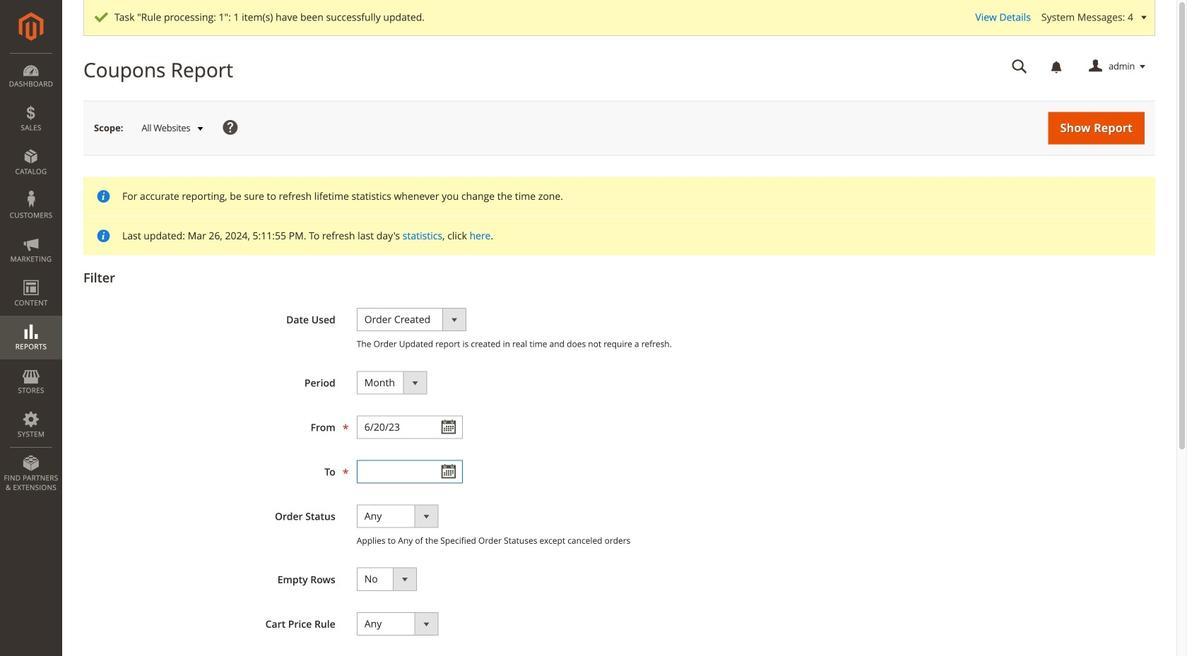 Task type: locate. For each thing, give the bounding box(es) containing it.
menu bar
[[0, 53, 62, 500]]

magento admin panel image
[[19, 12, 43, 41]]

None text field
[[1002, 54, 1037, 79], [357, 416, 463, 439], [357, 460, 463, 484], [1002, 54, 1037, 79], [357, 416, 463, 439], [357, 460, 463, 484]]



